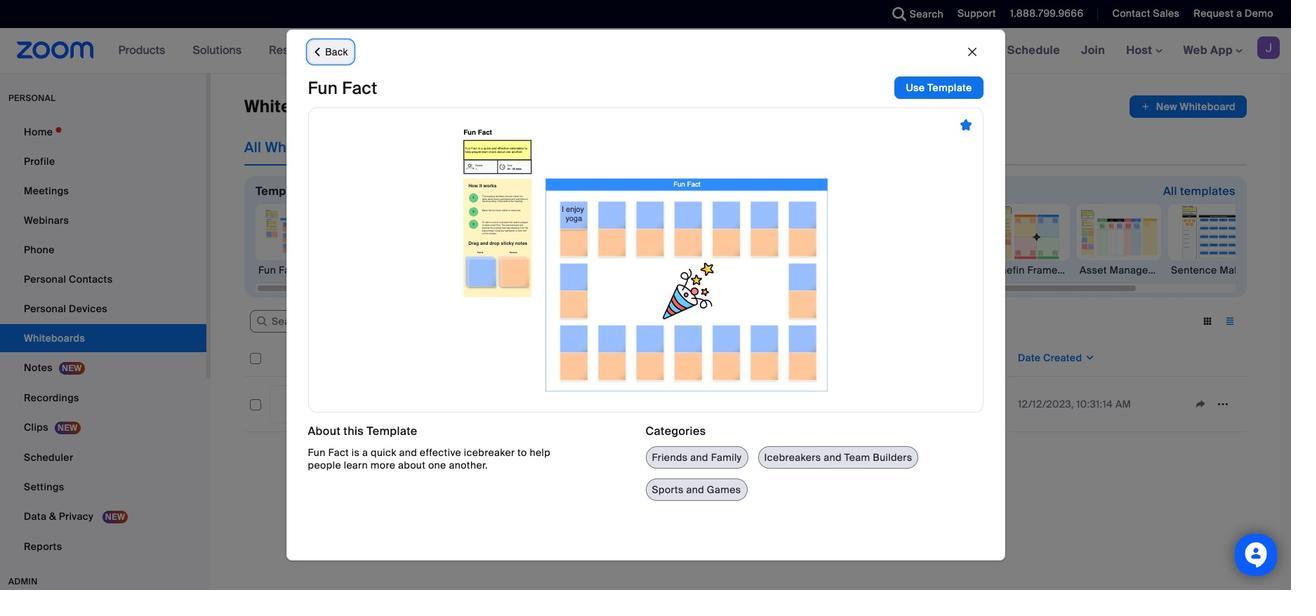 Task type: describe. For each thing, give the bounding box(es) containing it.
asset management element
[[1078, 263, 1174, 277]]

about this template
[[308, 424, 418, 439]]

sports
[[652, 484, 684, 497]]

help
[[530, 447, 551, 460]]

fun fact button
[[256, 204, 340, 277]]

learning experience canvas
[[350, 264, 487, 277]]

whiteboards for my
[[457, 138, 543, 157]]

show
[[715, 264, 741, 277]]

request a demo
[[1194, 7, 1274, 20]]

all templates button
[[1164, 181, 1236, 203]]

more
[[371, 460, 396, 472]]

am
[[1116, 398, 1132, 411]]

template detail image
[[308, 108, 984, 413]]

report
[[952, 264, 985, 277]]

join
[[1082, 43, 1106, 58]]

and for show and tell with a twist
[[744, 264, 762, 277]]

plans
[[352, 43, 383, 58]]

0 vertical spatial fact
[[342, 77, 378, 99]]

experience
[[395, 264, 449, 277]]

demo
[[1246, 7, 1274, 20]]

a inside button
[[806, 264, 811, 277]]

asset
[[1080, 264, 1108, 277]]

marketing
[[475, 264, 523, 277]]

webinars
[[24, 214, 69, 227]]

meetings navigation
[[997, 28, 1292, 74]]

all for all templates
[[1164, 184, 1178, 199]]

personal menu menu
[[0, 118, 207, 563]]

weekly planner
[[806, 264, 880, 277]]

laboratory
[[898, 264, 949, 277]]

support
[[958, 7, 997, 20]]

schedule link
[[997, 28, 1071, 73]]

recordings link
[[0, 384, 207, 412]]

personal contacts
[[24, 273, 113, 286]]

request
[[1194, 7, 1235, 20]]

cynefin framework button
[[986, 204, 1081, 277]]

whiteboards for all
[[265, 138, 351, 157]]

planner
[[843, 264, 880, 277]]

uml
[[532, 264, 555, 277]]

fact inside fun fact is a quick and effective icebreaker to help people learn more about one another.
[[328, 447, 349, 460]]

show and tell with a twist button
[[712, 204, 838, 277]]

Search text field
[[250, 311, 369, 333]]

personal contacts link
[[0, 266, 207, 294]]

reports link
[[0, 533, 207, 561]]

digital marketing canvas button
[[438, 204, 560, 277]]

sports and games
[[652, 484, 742, 497]]

clips link
[[0, 414, 207, 443]]

personal devices
[[24, 303, 107, 315]]

back
[[325, 46, 348, 57]]

uml class diagram button
[[530, 204, 627, 277]]

about
[[398, 460, 426, 472]]

and inside fun fact is a quick and effective icebreaker to help people learn more about one another.
[[399, 447, 417, 460]]

meetings link
[[0, 177, 207, 205]]

uml class diagram element
[[530, 263, 627, 277]]

weekly planner button
[[804, 204, 888, 277]]

about
[[308, 424, 341, 439]]

use template
[[906, 81, 973, 94]]

devices
[[69, 303, 107, 315]]

all templates
[[1164, 184, 1236, 199]]

settings link
[[0, 473, 207, 502]]

scheduler
[[24, 452, 73, 464]]

webinars link
[[0, 207, 207, 235]]

meetings
[[24, 185, 69, 197]]

whiteboards up all whiteboards
[[244, 96, 349, 117]]

fun inside button
[[259, 264, 276, 277]]

family
[[711, 452, 742, 465]]

back button
[[308, 41, 353, 63]]

laboratory report button
[[898, 264, 985, 277]]

canvas for digital marketing canvas
[[525, 264, 560, 277]]

this
[[344, 424, 364, 439]]

sales
[[1154, 7, 1180, 20]]

digital marketing canvas element
[[438, 263, 560, 277]]

twist
[[814, 264, 838, 277]]

friends and family
[[652, 452, 742, 465]]

scheduler link
[[0, 444, 207, 472]]

contact sales link up join
[[1102, 0, 1184, 28]]

templates
[[1181, 184, 1236, 199]]

settings
[[24, 481, 64, 494]]

and for icebreakers and team builders
[[824, 452, 842, 465]]

sentence maker element
[[1169, 263, 1253, 277]]

recordings
[[24, 392, 79, 405]]

join link
[[1071, 28, 1116, 73]]

uml class diagram
[[532, 264, 627, 277]]

sentence maker
[[1172, 264, 1250, 277]]

grid mode, not selected image
[[1197, 315, 1219, 328]]

show and tell with a twist
[[715, 264, 838, 277]]

remove from starred image
[[961, 119, 972, 131]]

class
[[557, 264, 584, 277]]

weekly schedule element
[[621, 263, 706, 277]]

12/12/2023, 10:31:14 am
[[1019, 398, 1132, 411]]

all for all whiteboards
[[244, 138, 262, 157]]

and for friends and family
[[691, 452, 709, 465]]

all whiteboards
[[244, 138, 351, 157]]

management
[[1110, 264, 1174, 277]]

personal for personal contacts
[[24, 273, 66, 286]]

1.888.799.9666
[[1011, 7, 1084, 20]]

my whiteboards
[[433, 138, 543, 157]]

fun inside fun fact is a quick and effective icebreaker to help people learn more about one another.
[[308, 447, 326, 460]]

asset management button
[[1078, 204, 1174, 277]]

people
[[308, 460, 341, 472]]

laboratory report
[[898, 264, 985, 277]]

show and tell with a twist element
[[712, 263, 838, 277]]

one
[[428, 460, 447, 472]]

contact sales link up meetings navigation
[[1113, 7, 1180, 20]]



Task type: vqa. For each thing, say whether or not it's contained in the screenshot.
right the Schedule
yes



Task type: locate. For each thing, give the bounding box(es) containing it.
and left tell
[[744, 264, 762, 277]]

1 vertical spatial a
[[806, 264, 811, 277]]

and left team
[[824, 452, 842, 465]]

2 horizontal spatial a
[[1237, 7, 1243, 20]]

application
[[244, 340, 1258, 443], [596, 394, 698, 415]]

& for pricing
[[385, 43, 394, 58]]

1 vertical spatial fun fact
[[259, 264, 300, 277]]

a left demo
[[1237, 7, 1243, 20]]

application containing starred
[[244, 340, 1258, 443]]

banner
[[0, 28, 1292, 74]]

& inside personal menu menu
[[49, 511, 56, 523]]

& right data
[[49, 511, 56, 523]]

all left the "templates"
[[1164, 184, 1178, 199]]

fun fact
[[308, 77, 378, 99], [259, 264, 300, 277]]

1 horizontal spatial template
[[928, 81, 973, 94]]

cynefin framework element
[[986, 263, 1081, 277]]

10:31:14
[[1077, 398, 1114, 411]]

sentence maker button
[[1169, 204, 1253, 277]]

data
[[24, 511, 47, 523]]

2 canvas from the left
[[525, 264, 560, 277]]

tabs of all whiteboard page tab list
[[244, 129, 859, 166]]

schedule inside button
[[660, 264, 706, 277]]

privacy
[[59, 511, 93, 523]]

weekly schedule button
[[621, 204, 706, 277]]

phone
[[24, 244, 55, 256]]

fun fact is a quick and effective icebreaker to help people learn more about one another.
[[308, 447, 551, 472]]

starred
[[596, 352, 632, 365]]

builders
[[873, 452, 913, 465]]

1.888.799.9666 button up join
[[1000, 0, 1088, 28]]

fun up search "text field"
[[259, 264, 276, 277]]

schedule
[[1008, 43, 1061, 58], [660, 264, 706, 277]]

canvas for learning experience canvas
[[451, 264, 487, 277]]

0 horizontal spatial template
[[367, 424, 418, 439]]

2 vertical spatial a
[[362, 447, 368, 460]]

a right is
[[362, 447, 368, 460]]

home link
[[0, 118, 207, 146]]

1.888.799.9666 button
[[1000, 0, 1088, 28], [1011, 7, 1084, 20]]

0 vertical spatial &
[[385, 43, 394, 58]]

fact left is
[[328, 447, 349, 460]]

weekly for weekly planner
[[806, 264, 840, 277]]

1 vertical spatial fact
[[279, 264, 300, 277]]

all up templates
[[244, 138, 262, 157]]

1 vertical spatial template
[[367, 424, 418, 439]]

0 horizontal spatial weekly
[[624, 264, 658, 277]]

2 weekly from the left
[[806, 264, 840, 277]]

weekly planner element
[[804, 263, 888, 277]]

0 vertical spatial fun fact
[[308, 77, 378, 99]]

request a demo link
[[1184, 0, 1292, 28], [1194, 7, 1274, 20]]

0 vertical spatial template
[[928, 81, 973, 94]]

a right with
[[806, 264, 811, 277]]

schedule left show on the top of the page
[[660, 264, 706, 277]]

personal down personal contacts
[[24, 303, 66, 315]]

2 personal from the top
[[24, 303, 66, 315]]

a
[[1237, 7, 1243, 20], [806, 264, 811, 277], [362, 447, 368, 460]]

weekly inside weekly planner element
[[806, 264, 840, 277]]

reports
[[24, 541, 62, 554]]

a inside fun fact is a quick and effective icebreaker to help people learn more about one another.
[[362, 447, 368, 460]]

profile
[[24, 155, 55, 168]]

fun down about
[[308, 447, 326, 460]]

use
[[906, 81, 925, 94]]

weekly for weekly schedule
[[624, 264, 658, 277]]

sentence
[[1172, 264, 1218, 277]]

diagram
[[587, 264, 627, 277]]

2 vertical spatial fact
[[328, 447, 349, 460]]

0 horizontal spatial canvas
[[451, 264, 487, 277]]

2 vertical spatial fun
[[308, 447, 326, 460]]

zoom logo image
[[17, 41, 94, 59]]

all inside all templates button
[[1164, 184, 1178, 199]]

notes
[[24, 362, 53, 374]]

admin
[[8, 577, 38, 588]]

whiteboards up templates
[[265, 138, 351, 157]]

1 horizontal spatial &
[[385, 43, 394, 58]]

home
[[24, 126, 53, 138]]

cynefin framework
[[989, 264, 1081, 277]]

template inside button
[[928, 81, 973, 94]]

contact sales
[[1113, 7, 1180, 20]]

team
[[845, 452, 871, 465]]

1 vertical spatial &
[[49, 511, 56, 523]]

with
[[783, 264, 803, 277]]

personal
[[24, 273, 66, 286], [24, 303, 66, 315]]

0 vertical spatial schedule
[[1008, 43, 1061, 58]]

weekly
[[624, 264, 658, 277], [806, 264, 840, 277]]

schedule inside meetings navigation
[[1008, 43, 1061, 58]]

and right sports
[[687, 484, 705, 497]]

whiteboards right my
[[457, 138, 543, 157]]

maker
[[1220, 264, 1250, 277]]

fun fact down the back
[[308, 77, 378, 99]]

cell inside "application"
[[858, 402, 1013, 407]]

digital marketing canvas
[[441, 264, 560, 277]]

categories
[[646, 424, 706, 439]]

0 horizontal spatial schedule
[[660, 264, 706, 277]]

thumbnail of jacob simon 12/12/2023, 10:31:13 am image
[[270, 386, 336, 423]]

icebreaker
[[464, 447, 515, 460]]

fact up search "text field"
[[279, 264, 300, 277]]

asset management
[[1080, 264, 1174, 277]]

canvas inside button
[[525, 264, 560, 277]]

support link
[[948, 0, 1000, 28], [958, 7, 997, 20]]

games
[[707, 484, 742, 497]]

1 vertical spatial personal
[[24, 303, 66, 315]]

plans & pricing
[[352, 43, 435, 58]]

profile link
[[0, 148, 207, 176]]

fact down plans
[[342, 77, 378, 99]]

fact inside button
[[279, 264, 300, 277]]

framework
[[1028, 264, 1081, 277]]

0 horizontal spatial fun fact
[[259, 264, 300, 277]]

0 vertical spatial fun
[[308, 77, 338, 99]]

product information navigation
[[108, 28, 445, 74]]

0 horizontal spatial a
[[362, 447, 368, 460]]

0 vertical spatial personal
[[24, 273, 66, 286]]

and left family
[[691, 452, 709, 465]]

is
[[352, 447, 360, 460]]

and right quick on the left
[[399, 447, 417, 460]]

icebreakers and team builders
[[765, 452, 913, 465]]

0 vertical spatial a
[[1237, 7, 1243, 20]]

fun down back button
[[308, 77, 338, 99]]

0 horizontal spatial all
[[244, 138, 262, 157]]

banner containing schedule
[[0, 28, 1292, 74]]

notes link
[[0, 354, 207, 383]]

& right plans
[[385, 43, 394, 58]]

1.888.799.9666 button up schedule link
[[1011, 7, 1084, 20]]

pricing
[[397, 43, 435, 58]]

fun fact inside button
[[259, 264, 300, 277]]

1 horizontal spatial a
[[806, 264, 811, 277]]

1 weekly from the left
[[624, 264, 658, 277]]

learning
[[350, 264, 392, 277]]

data & privacy
[[24, 511, 96, 523]]

all inside tabs of all whiteboard page tab list
[[244, 138, 262, 157]]

1 vertical spatial schedule
[[660, 264, 706, 277]]

all
[[244, 138, 262, 157], [1164, 184, 1178, 199]]

& inside product information navigation
[[385, 43, 394, 58]]

and inside button
[[744, 264, 762, 277]]

template right use
[[928, 81, 973, 94]]

template up quick on the left
[[367, 424, 418, 439]]

fun fact element
[[256, 263, 340, 277]]

1 vertical spatial all
[[1164, 184, 1178, 199]]

1 horizontal spatial fun fact
[[308, 77, 378, 99]]

plans & pricing link
[[352, 43, 435, 58], [352, 43, 435, 58]]

&
[[385, 43, 394, 58], [49, 511, 56, 523]]

template
[[928, 81, 973, 94], [367, 424, 418, 439]]

1 canvas from the left
[[451, 264, 487, 277]]

1 personal from the top
[[24, 273, 66, 286]]

weekly schedule
[[624, 264, 706, 277]]

personal down phone
[[24, 273, 66, 286]]

phone link
[[0, 236, 207, 264]]

1 horizontal spatial weekly
[[806, 264, 840, 277]]

& for privacy
[[49, 511, 56, 523]]

learn
[[344, 460, 368, 472]]

1 vertical spatial fun
[[259, 264, 276, 277]]

12/12/2023,
[[1019, 398, 1074, 411]]

1 horizontal spatial canvas
[[525, 264, 560, 277]]

0 vertical spatial all
[[244, 138, 262, 157]]

schedule down 1.888.799.9666
[[1008, 43, 1061, 58]]

cynefin
[[989, 264, 1025, 277]]

digital
[[441, 264, 472, 277]]

cell
[[858, 402, 1013, 407]]

clips
[[24, 421, 48, 434]]

and for sports and games
[[687, 484, 705, 497]]

fun
[[308, 77, 338, 99], [259, 264, 276, 277], [308, 447, 326, 460]]

1 horizontal spatial all
[[1164, 184, 1178, 199]]

learning experience canvas button
[[350, 264, 487, 277]]

icebreakers
[[765, 452, 821, 465]]

personal devices link
[[0, 295, 207, 323]]

another.
[[449, 460, 488, 472]]

1 horizontal spatial schedule
[[1008, 43, 1061, 58]]

personal
[[8, 93, 56, 104]]

contact
[[1113, 7, 1151, 20]]

and
[[744, 264, 762, 277], [399, 447, 417, 460], [691, 452, 709, 465], [824, 452, 842, 465], [687, 484, 705, 497]]

personal for personal devices
[[24, 303, 66, 315]]

weekly inside weekly schedule element
[[624, 264, 658, 277]]

list mode, selected image
[[1219, 315, 1242, 328]]

fun fact up search "text field"
[[259, 264, 300, 277]]

0 horizontal spatial &
[[49, 511, 56, 523]]



